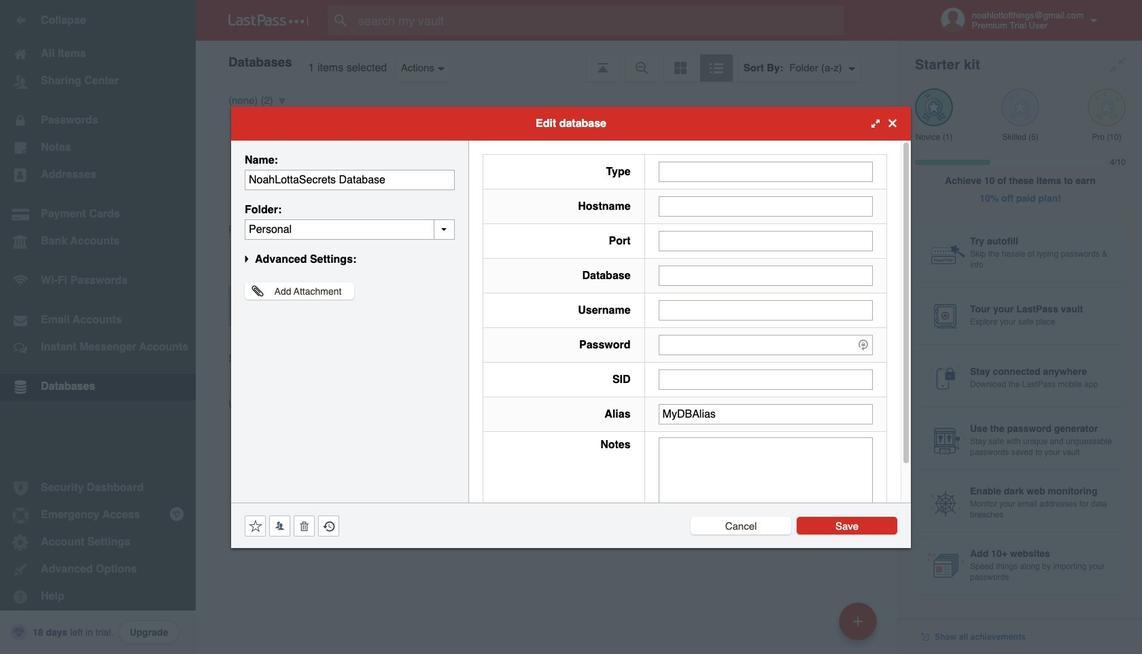 Task type: vqa. For each thing, say whether or not it's contained in the screenshot.
Vault options Navigation in the top of the page
yes



Task type: locate. For each thing, give the bounding box(es) containing it.
None text field
[[659, 162, 873, 182], [659, 196, 873, 217], [245, 219, 455, 240], [659, 266, 873, 286], [659, 300, 873, 321], [659, 404, 873, 425], [659, 438, 873, 522], [659, 162, 873, 182], [659, 196, 873, 217], [245, 219, 455, 240], [659, 266, 873, 286], [659, 300, 873, 321], [659, 404, 873, 425], [659, 438, 873, 522]]

main navigation navigation
[[0, 0, 196, 655]]

new item navigation
[[834, 599, 885, 655]]

None password field
[[659, 335, 873, 355]]

None text field
[[245, 170, 455, 190], [659, 231, 873, 251], [659, 370, 873, 390], [245, 170, 455, 190], [659, 231, 873, 251], [659, 370, 873, 390]]

dialog
[[231, 106, 911, 548]]



Task type: describe. For each thing, give the bounding box(es) containing it.
search my vault text field
[[328, 5, 871, 35]]

Search search field
[[328, 5, 871, 35]]

lastpass image
[[228, 14, 309, 27]]

new item image
[[853, 617, 863, 627]]

vault options navigation
[[196, 41, 899, 82]]



